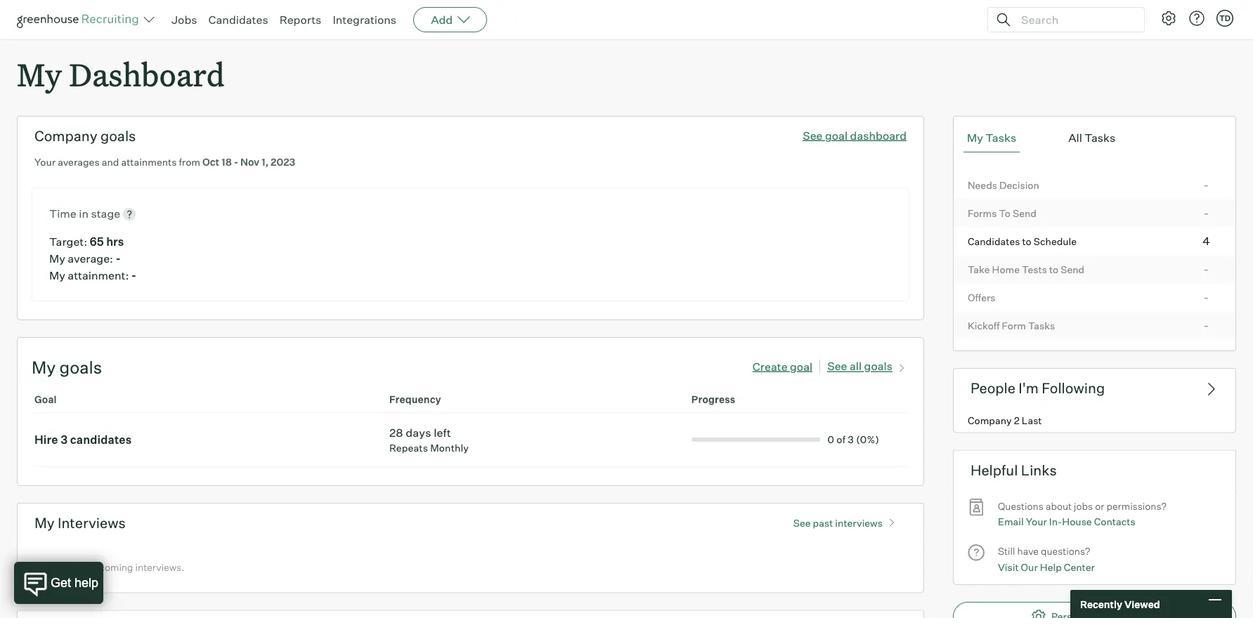 Task type: describe. For each thing, give the bounding box(es) containing it.
1 horizontal spatial tasks
[[1029, 320, 1056, 332]]

my for interviews
[[34, 515, 55, 533]]

28 days left repeats monthly
[[390, 426, 469, 455]]

see all goals link
[[828, 357, 910, 374]]

my tasks button
[[964, 124, 1021, 153]]

left
[[434, 426, 451, 440]]

your inside questions about jobs or permissions? email your in-house contacts
[[1027, 516, 1048, 528]]

see past interviews
[[794, 517, 883, 530]]

create goal link
[[753, 360, 828, 374]]

my tasks
[[968, 131, 1017, 145]]

viewed
[[1125, 599, 1161, 611]]

my dashboard
[[17, 53, 225, 95]]

goals for my goals
[[59, 357, 102, 378]]

in-
[[1050, 516, 1063, 528]]

my for tasks
[[968, 131, 984, 145]]

my for goals
[[32, 357, 56, 378]]

company for company goals
[[34, 127, 97, 145]]

see past interviews link
[[787, 511, 907, 530]]

4
[[1203, 234, 1211, 248]]

1 vertical spatial send
[[1061, 264, 1085, 276]]

tasks for all tasks
[[1085, 131, 1116, 145]]

create goal
[[753, 360, 813, 374]]

averages
[[58, 156, 100, 169]]

people
[[971, 380, 1016, 397]]

decision
[[1000, 179, 1040, 191]]

candidates
[[70, 433, 132, 447]]

create
[[753, 360, 788, 374]]

candidates for candidates to schedule
[[968, 235, 1021, 248]]

integrations link
[[333, 13, 397, 27]]

hire
[[34, 433, 58, 447]]

candidates to schedule
[[968, 235, 1077, 248]]

or
[[1096, 500, 1105, 513]]

all tasks button
[[1066, 124, 1120, 153]]

center
[[1065, 562, 1096, 574]]

see goal dashboard link
[[803, 128, 907, 143]]

attainment:
[[68, 269, 129, 283]]

permissions?
[[1107, 500, 1167, 513]]

have for questions?
[[1018, 546, 1039, 558]]

reports
[[280, 13, 322, 27]]

Search text field
[[1018, 9, 1132, 30]]

form
[[1003, 320, 1027, 332]]

reports link
[[280, 13, 322, 27]]

company goals
[[34, 127, 136, 145]]

see inside "see all goals" link
[[828, 360, 848, 374]]

repeats
[[390, 442, 428, 455]]

upcoming
[[88, 562, 133, 574]]

target:
[[49, 235, 87, 249]]

past
[[813, 517, 834, 530]]

progress
[[692, 394, 736, 406]]

see for my interviews
[[794, 517, 811, 530]]

tasks for my tasks
[[986, 131, 1017, 145]]

18
[[222, 156, 232, 169]]

you
[[32, 562, 49, 574]]

needs
[[968, 179, 998, 191]]

stage
[[91, 207, 120, 221]]

all tasks
[[1069, 131, 1116, 145]]

no
[[74, 562, 86, 574]]

in
[[79, 207, 89, 221]]

add button
[[414, 7, 487, 32]]

recently
[[1081, 599, 1123, 611]]

oct
[[203, 156, 219, 169]]

offers
[[968, 292, 996, 304]]

goals for company goals
[[101, 127, 136, 145]]

0 of 3 (0%)
[[828, 434, 880, 446]]

links
[[1022, 462, 1058, 479]]

contacts
[[1095, 516, 1136, 528]]

about
[[1046, 500, 1073, 513]]

visit
[[999, 562, 1019, 574]]

following
[[1042, 380, 1106, 397]]

jobs link
[[172, 13, 197, 27]]

our
[[1022, 562, 1039, 574]]

td button
[[1217, 10, 1234, 27]]



Task type: locate. For each thing, give the bounding box(es) containing it.
my inside button
[[968, 131, 984, 145]]

days
[[406, 426, 431, 440]]

tasks inside my tasks button
[[986, 131, 1017, 145]]

0 vertical spatial see
[[803, 128, 823, 143]]

tests
[[1023, 264, 1048, 276]]

0 horizontal spatial your
[[34, 156, 56, 169]]

last
[[1022, 415, 1043, 427]]

your
[[34, 156, 56, 169], [1027, 516, 1048, 528]]

see left past
[[794, 517, 811, 530]]

forms to send
[[968, 207, 1037, 220]]

have for no
[[51, 562, 72, 574]]

0 horizontal spatial to
[[1023, 235, 1032, 248]]

progress bar
[[692, 438, 821, 442]]

schedule
[[1034, 235, 1077, 248]]

to
[[1000, 207, 1011, 220]]

0 horizontal spatial tasks
[[986, 131, 1017, 145]]

1 horizontal spatial to
[[1050, 264, 1059, 276]]

kickoff form tasks
[[968, 320, 1056, 332]]

-
[[234, 156, 238, 169], [1205, 178, 1210, 192], [1205, 206, 1210, 220], [116, 252, 121, 266], [1205, 262, 1210, 276], [131, 269, 136, 283], [1205, 290, 1210, 304], [1205, 318, 1210, 332]]

2 horizontal spatial tasks
[[1085, 131, 1116, 145]]

integrations
[[333, 13, 397, 27]]

company up averages
[[34, 127, 97, 145]]

tasks up needs decision
[[986, 131, 1017, 145]]

65
[[90, 235, 104, 249]]

2
[[1015, 415, 1020, 427]]

email
[[999, 516, 1024, 528]]

tasks inside 'all tasks' button
[[1085, 131, 1116, 145]]

goal right create
[[790, 360, 813, 374]]

questions?
[[1042, 546, 1091, 558]]

help
[[1041, 562, 1062, 574]]

hrs
[[106, 235, 124, 249]]

dashboard
[[851, 128, 907, 143]]

jobs
[[172, 13, 197, 27]]

0 vertical spatial send
[[1013, 207, 1037, 220]]

company 2 last link
[[954, 408, 1236, 433]]

your left in-
[[1027, 516, 1048, 528]]

interviews
[[58, 515, 126, 533]]

see for company goals
[[803, 128, 823, 143]]

1 vertical spatial goal
[[790, 360, 813, 374]]

0 vertical spatial have
[[1018, 546, 1039, 558]]

company
[[34, 127, 97, 145], [968, 415, 1012, 427]]

to right tests
[[1050, 264, 1059, 276]]

tab list containing my tasks
[[964, 124, 1226, 153]]

0 horizontal spatial send
[[1013, 207, 1037, 220]]

0 vertical spatial goal
[[826, 128, 848, 143]]

td button
[[1215, 7, 1237, 30]]

1 horizontal spatial your
[[1027, 516, 1048, 528]]

questions
[[999, 500, 1044, 513]]

candidates right the jobs link
[[209, 13, 268, 27]]

still
[[999, 546, 1016, 558]]

you have no upcoming interviews.
[[32, 562, 184, 574]]

tab list
[[964, 124, 1226, 153]]

from
[[179, 156, 200, 169]]

0 horizontal spatial have
[[51, 562, 72, 574]]

1 vertical spatial have
[[51, 562, 72, 574]]

email your in-house contacts link
[[999, 515, 1136, 530]]

target: 65 hrs my average: - my attainment: -
[[49, 235, 136, 283]]

goals
[[101, 127, 136, 145], [59, 357, 102, 378], [865, 360, 893, 374]]

3 right hire
[[61, 433, 68, 447]]

have left no
[[51, 562, 72, 574]]

recently viewed
[[1081, 599, 1161, 611]]

add
[[431, 13, 453, 27]]

1 horizontal spatial goal
[[826, 128, 848, 143]]

to up take home tests to send
[[1023, 235, 1032, 248]]

3
[[61, 433, 68, 447], [848, 434, 854, 446]]

all
[[850, 360, 862, 374]]

candidates for candidates
[[209, 13, 268, 27]]

see inside see past interviews link
[[794, 517, 811, 530]]

needs decision
[[968, 179, 1040, 191]]

0 horizontal spatial goal
[[790, 360, 813, 374]]

0 horizontal spatial company
[[34, 127, 97, 145]]

28
[[390, 426, 403, 440]]

have inside still have questions? visit our help center
[[1018, 546, 1039, 558]]

my
[[17, 53, 62, 95], [968, 131, 984, 145], [49, 252, 65, 266], [49, 269, 65, 283], [32, 357, 56, 378], [34, 515, 55, 533]]

my goals
[[32, 357, 102, 378]]

average:
[[68, 252, 113, 266]]

1 vertical spatial company
[[968, 415, 1012, 427]]

interviews.
[[135, 562, 184, 574]]

people i'm following
[[971, 380, 1106, 397]]

my for dashboard
[[17, 53, 62, 95]]

my interviews
[[34, 515, 126, 533]]

nov
[[241, 156, 260, 169]]

goal for create
[[790, 360, 813, 374]]

see left 'dashboard' at the right top of the page
[[803, 128, 823, 143]]

time
[[49, 207, 76, 221]]

see all goals
[[828, 360, 893, 374]]

configure image
[[1161, 10, 1178, 27]]

attainments
[[121, 156, 177, 169]]

still have questions? visit our help center
[[999, 546, 1096, 574]]

0 horizontal spatial candidates
[[209, 13, 268, 27]]

goal left 'dashboard' at the right top of the page
[[826, 128, 848, 143]]

td
[[1220, 13, 1231, 23]]

1 vertical spatial candidates
[[968, 235, 1021, 248]]

send down schedule
[[1061, 264, 1085, 276]]

send right to
[[1013, 207, 1037, 220]]

dashboard
[[69, 53, 225, 95]]

kickoff
[[968, 320, 1000, 332]]

questions about jobs or permissions? email your in-house contacts
[[999, 500, 1167, 528]]

1 horizontal spatial candidates
[[968, 235, 1021, 248]]

candidates link
[[209, 13, 268, 27]]

have up our
[[1018, 546, 1039, 558]]

1 vertical spatial to
[[1050, 264, 1059, 276]]

1 horizontal spatial company
[[968, 415, 1012, 427]]

goal for see
[[826, 128, 848, 143]]

forms
[[968, 207, 998, 220]]

people i'm following link
[[954, 369, 1237, 408]]

1 horizontal spatial have
[[1018, 546, 1039, 558]]

and
[[102, 156, 119, 169]]

greenhouse recruiting image
[[17, 11, 143, 28]]

interviews
[[836, 517, 883, 530]]

(0%)
[[857, 434, 880, 446]]

0 horizontal spatial 3
[[61, 433, 68, 447]]

to
[[1023, 235, 1032, 248], [1050, 264, 1059, 276]]

0 vertical spatial candidates
[[209, 13, 268, 27]]

3 right the of
[[848, 434, 854, 446]]

all
[[1069, 131, 1083, 145]]

house
[[1063, 516, 1093, 528]]

0 vertical spatial to
[[1023, 235, 1032, 248]]

0 vertical spatial your
[[34, 156, 56, 169]]

helpful
[[971, 462, 1019, 479]]

see left all
[[828, 360, 848, 374]]

tasks
[[986, 131, 1017, 145], [1085, 131, 1116, 145], [1029, 320, 1056, 332]]

visit our help center link
[[999, 560, 1096, 576]]

company for company 2 last
[[968, 415, 1012, 427]]

1 vertical spatial your
[[1027, 516, 1048, 528]]

0 vertical spatial company
[[34, 127, 97, 145]]

i'm
[[1019, 380, 1039, 397]]

take home tests to send
[[968, 264, 1085, 276]]

1,
[[262, 156, 269, 169]]

goal
[[34, 394, 57, 406]]

1 horizontal spatial 3
[[848, 434, 854, 446]]

candidates
[[209, 13, 268, 27], [968, 235, 1021, 248]]

tasks right form at bottom
[[1029, 320, 1056, 332]]

your left averages
[[34, 156, 56, 169]]

0
[[828, 434, 835, 446]]

2 vertical spatial see
[[794, 517, 811, 530]]

take
[[968, 264, 991, 276]]

2023
[[271, 156, 296, 169]]

hire 3 candidates
[[34, 433, 132, 447]]

company left 2
[[968, 415, 1012, 427]]

candidates down forms to send
[[968, 235, 1021, 248]]

jobs
[[1075, 500, 1094, 513]]

goal
[[826, 128, 848, 143], [790, 360, 813, 374]]

tasks right all
[[1085, 131, 1116, 145]]

helpful links
[[971, 462, 1058, 479]]

1 vertical spatial see
[[828, 360, 848, 374]]

1 horizontal spatial send
[[1061, 264, 1085, 276]]



Task type: vqa. For each thing, say whether or not it's contained in the screenshot.


